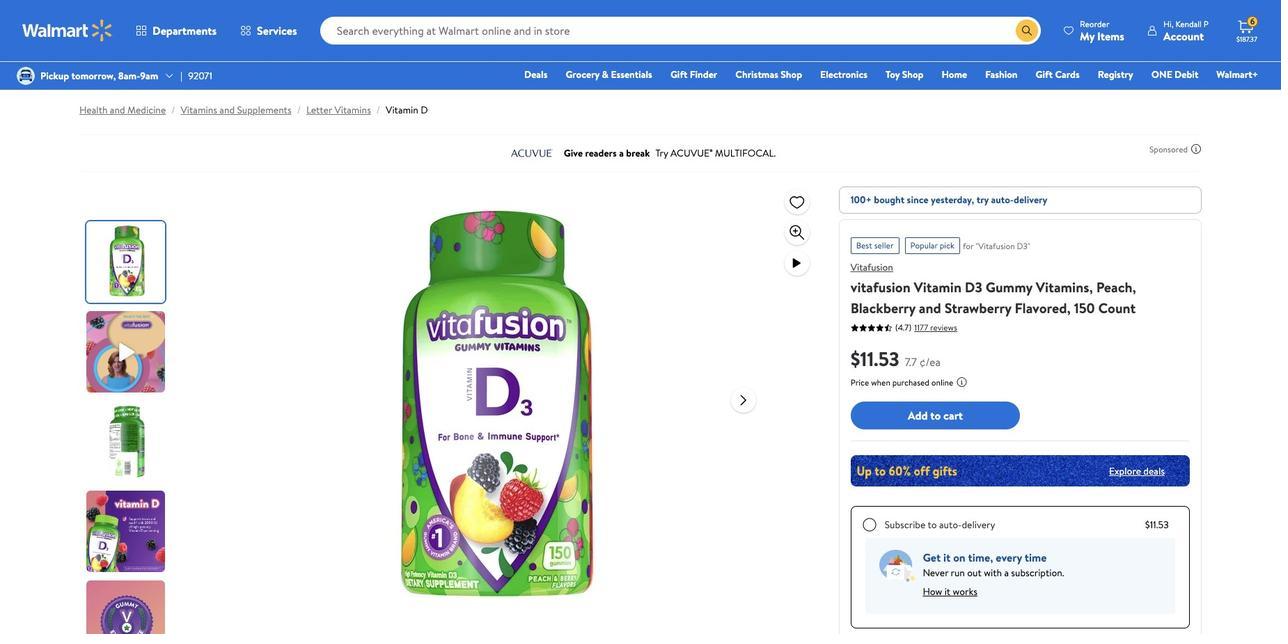 Task type: vqa. For each thing, say whether or not it's contained in the screenshot.
gift for Gift Cards
yes



Task type: locate. For each thing, give the bounding box(es) containing it.
vitafusion vitamin d3 gummy vitamins, peach, blackberry and strawberry flavored, 150 count - image 2 of 12 image
[[86, 311, 168, 393]]

subscribe to auto-delivery
[[885, 518, 996, 532]]

3 / from the left
[[377, 103, 380, 117]]

1 horizontal spatial vitamins
[[335, 103, 371, 117]]

vitamin
[[386, 103, 418, 117], [914, 278, 962, 297]]

reorder
[[1080, 18, 1110, 30]]

6
[[1251, 15, 1255, 27]]

time
[[1025, 550, 1047, 566]]

0 horizontal spatial delivery
[[962, 518, 996, 532]]

2 / from the left
[[297, 103, 301, 117]]

Walmart Site-Wide search field
[[320, 17, 1041, 45]]

how it works button
[[923, 581, 978, 603]]

pickup
[[40, 69, 69, 83]]

1 horizontal spatial auto-
[[991, 193, 1014, 207]]

one debit
[[1152, 68, 1199, 81]]

1 vertical spatial it
[[945, 585, 951, 599]]

2 horizontal spatial /
[[377, 103, 380, 117]]

1 horizontal spatial gift
[[1036, 68, 1053, 81]]

to
[[931, 408, 941, 423], [928, 518, 937, 532]]

|
[[181, 69, 183, 83]]

one debit link
[[1145, 67, 1205, 82]]

/ right medicine on the left top of page
[[172, 103, 175, 117]]

d3
[[965, 278, 983, 297]]

deals
[[524, 68, 548, 81]]

delivery up the d3"
[[1014, 193, 1048, 207]]

items
[[1098, 28, 1125, 44]]

shop
[[781, 68, 802, 81], [902, 68, 924, 81]]

it right "how"
[[945, 585, 951, 599]]

0 horizontal spatial vitamins
[[181, 103, 217, 117]]

1 horizontal spatial $11.53
[[1145, 518, 1169, 532]]

&
[[602, 68, 609, 81]]

0 horizontal spatial /
[[172, 103, 175, 117]]

search icon image
[[1022, 25, 1033, 36]]

vitafusion vitamin d3 gummy vitamins, peach, blackberry and strawberry flavored, 150 count - image 5 of 12 image
[[86, 581, 168, 634]]

vitafusion vitamin d3 gummy vitamins, peach, blackberry and strawberry flavored, 150 count - image 3 of 12 image
[[86, 401, 168, 483]]

1 vertical spatial delivery
[[962, 518, 996, 532]]

bought
[[874, 193, 905, 207]]

vitamins down 92071
[[181, 103, 217, 117]]

to for add
[[931, 408, 941, 423]]

it left the on
[[944, 550, 951, 566]]

shop right christmas at right
[[781, 68, 802, 81]]

(4.7) 1177 reviews
[[895, 321, 958, 334]]

0 vertical spatial it
[[944, 550, 951, 566]]

1 shop from the left
[[781, 68, 802, 81]]

2 shop from the left
[[902, 68, 924, 81]]

$11.53 up the when at right bottom
[[851, 345, 900, 373]]

shop for christmas shop
[[781, 68, 802, 81]]

$11.53 7.7 ¢/ea
[[851, 345, 941, 373]]

1 vertical spatial $11.53
[[1145, 518, 1169, 532]]

out
[[968, 566, 982, 580]]

when
[[871, 377, 891, 389]]

auto- right try
[[991, 193, 1014, 207]]

to inside button
[[931, 408, 941, 423]]

vitafusion vitamin d3 gummy vitamins, peach, blackberry and strawberry flavored, 150 count - image 4 of 12 image
[[86, 491, 168, 572]]

add to favorites list, vitafusion vitamin d3 gummy vitamins, peach, blackberry and strawberry flavored, 150 count image
[[789, 193, 806, 211]]

reviews
[[930, 321, 958, 333]]

cards
[[1055, 68, 1080, 81]]

medicine
[[127, 103, 166, 117]]

0 vertical spatial to
[[931, 408, 941, 423]]

1 horizontal spatial /
[[297, 103, 301, 117]]

walmart image
[[22, 20, 113, 42]]

2 gift from the left
[[1036, 68, 1053, 81]]

letter vitamins link
[[306, 103, 371, 117]]

to right subscribe
[[928, 518, 937, 532]]

1 horizontal spatial shop
[[902, 68, 924, 81]]

vitamins
[[181, 103, 217, 117], [335, 103, 371, 117]]

0 vertical spatial auto-
[[991, 193, 1014, 207]]

None radio
[[863, 518, 877, 532]]

get it on time, every time never run out with a subscription. how it works
[[923, 550, 1065, 599]]

zoom image modal image
[[789, 224, 806, 241]]

 image
[[17, 67, 35, 85]]

0 horizontal spatial $11.53
[[851, 345, 900, 373]]

1 horizontal spatial vitamin
[[914, 278, 962, 297]]

best seller
[[856, 240, 894, 251]]

subscription.
[[1011, 566, 1065, 580]]

and left supplements
[[220, 103, 235, 117]]

and up 1177 reviews link
[[919, 299, 941, 318]]

$11.53 down deals
[[1145, 518, 1169, 532]]

letter
[[306, 103, 332, 117]]

$11.53
[[851, 345, 900, 373], [1145, 518, 1169, 532]]

explore deals
[[1109, 464, 1165, 478]]

departments button
[[124, 14, 228, 47]]

0 vertical spatial vitamin
[[386, 103, 418, 117]]

electronics
[[820, 68, 868, 81]]

vitamin left d
[[386, 103, 418, 117]]

gift for gift finder
[[671, 68, 688, 81]]

supplements
[[237, 103, 292, 117]]

gift left cards
[[1036, 68, 1053, 81]]

vitamin left the d3
[[914, 278, 962, 297]]

0 horizontal spatial gift
[[671, 68, 688, 81]]

/ left letter on the left top of page
[[297, 103, 301, 117]]

7.7
[[905, 354, 917, 370]]

0 vertical spatial delivery
[[1014, 193, 1048, 207]]

to left cart
[[931, 408, 941, 423]]

gift left finder
[[671, 68, 688, 81]]

1 vertical spatial auto-
[[939, 518, 962, 532]]

every
[[996, 550, 1022, 566]]

how
[[923, 585, 942, 599]]

0 horizontal spatial auto-
[[939, 518, 962, 532]]

price when purchased online
[[851, 377, 954, 389]]

toy shop
[[886, 68, 924, 81]]

gift
[[671, 68, 688, 81], [1036, 68, 1053, 81]]

0 horizontal spatial shop
[[781, 68, 802, 81]]

toy
[[886, 68, 900, 81]]

yesterday,
[[931, 193, 975, 207]]

pick
[[940, 240, 955, 251]]

vitafusion
[[851, 260, 893, 274]]

/ left vitamin d link
[[377, 103, 380, 117]]

vitamins right letter on the left top of page
[[335, 103, 371, 117]]

1 vertical spatial vitamin
[[914, 278, 962, 297]]

1177 reviews link
[[912, 321, 958, 333]]

grocery & essentials link
[[560, 67, 659, 82]]

1 vertical spatial to
[[928, 518, 937, 532]]

delivery
[[1014, 193, 1048, 207], [962, 518, 996, 532]]

shop right toy
[[902, 68, 924, 81]]

auto- up the on
[[939, 518, 962, 532]]

gift inside 'link'
[[671, 68, 688, 81]]

ad disclaimer and feedback image
[[1191, 143, 1202, 155]]

on
[[954, 550, 966, 566]]

2 horizontal spatial and
[[919, 299, 941, 318]]

gift finder link
[[664, 67, 724, 82]]

0 vertical spatial $11.53
[[851, 345, 900, 373]]

1 gift from the left
[[671, 68, 688, 81]]

cart
[[944, 408, 963, 423]]

1 vitamins from the left
[[181, 103, 217, 117]]

delivery up the time, in the right of the page
[[962, 518, 996, 532]]

reorder my items
[[1080, 18, 1125, 44]]

vitamin inside vitafusion vitafusion vitamin d3 gummy vitamins, peach, blackberry and strawberry flavored, 150 count
[[914, 278, 962, 297]]

and right the health
[[110, 103, 125, 117]]

my
[[1080, 28, 1095, 44]]

vitafusion
[[851, 278, 911, 297]]

seller
[[874, 240, 894, 251]]



Task type: describe. For each thing, give the bounding box(es) containing it.
flavored,
[[1015, 299, 1071, 318]]

up to sixty percent off deals. shop now. image
[[851, 455, 1190, 487]]

purchased
[[893, 377, 930, 389]]

gift finder
[[671, 68, 718, 81]]

with
[[984, 566, 1002, 580]]

walmart+
[[1217, 68, 1258, 81]]

0 horizontal spatial vitamin
[[386, 103, 418, 117]]

fashion link
[[979, 67, 1024, 82]]

gift for gift cards
[[1036, 68, 1053, 81]]

home
[[942, 68, 967, 81]]

essentials
[[611, 68, 652, 81]]

christmas
[[736, 68, 779, 81]]

peach,
[[1097, 278, 1137, 297]]

for
[[963, 240, 974, 252]]

Search search field
[[320, 17, 1041, 45]]

$11.53 for $11.53
[[1145, 518, 1169, 532]]

hi,
[[1164, 18, 1174, 30]]

to for subscribe
[[928, 518, 937, 532]]

legal information image
[[956, 377, 968, 388]]

deals link
[[518, 67, 554, 82]]

vitafusion vitafusion vitamin d3 gummy vitamins, peach, blackberry and strawberry flavored, 150 count
[[851, 260, 1137, 318]]

best
[[856, 240, 872, 251]]

d
[[421, 103, 428, 117]]

vitafusion link
[[851, 260, 893, 274]]

gummy
[[986, 278, 1033, 297]]

debit
[[1175, 68, 1199, 81]]

count
[[1099, 299, 1136, 318]]

$187.37
[[1237, 34, 1258, 44]]

add to cart
[[908, 408, 963, 423]]

one
[[1152, 68, 1173, 81]]

8am-
[[118, 69, 140, 83]]

grocery
[[566, 68, 600, 81]]

pickup tomorrow, 8am-9am
[[40, 69, 158, 83]]

health and medicine link
[[79, 103, 166, 117]]

and inside vitafusion vitafusion vitamin d3 gummy vitamins, peach, blackberry and strawberry flavored, 150 count
[[919, 299, 941, 318]]

vitamin d link
[[386, 103, 428, 117]]

1 / from the left
[[172, 103, 175, 117]]

| 92071
[[181, 69, 212, 83]]

tomorrow,
[[71, 69, 116, 83]]

time,
[[968, 550, 993, 566]]

100+ bought since yesterday, try auto-delivery
[[851, 193, 1048, 207]]

deals
[[1144, 464, 1165, 478]]

run
[[951, 566, 965, 580]]

christmas shop link
[[729, 67, 809, 82]]

toy shop link
[[880, 67, 930, 82]]

popular
[[911, 240, 938, 251]]

try
[[977, 193, 989, 207]]

fashion
[[986, 68, 1018, 81]]

walmart+ link
[[1211, 67, 1265, 82]]

works
[[953, 585, 978, 599]]

0 horizontal spatial and
[[110, 103, 125, 117]]

strawberry
[[945, 299, 1012, 318]]

gift cards link
[[1030, 67, 1086, 82]]

vitamins and supplements link
[[181, 103, 292, 117]]

sponsored
[[1150, 143, 1188, 155]]

add to cart button
[[851, 402, 1021, 430]]

2 vitamins from the left
[[335, 103, 371, 117]]

1 horizontal spatial and
[[220, 103, 235, 117]]

departments
[[153, 23, 217, 38]]

add
[[908, 408, 928, 423]]

view video image
[[789, 255, 806, 272]]

registry link
[[1092, 67, 1140, 82]]

online
[[932, 377, 954, 389]]

account
[[1164, 28, 1204, 44]]

hi, kendall p account
[[1164, 18, 1209, 44]]

d3"
[[1017, 240, 1031, 252]]

"vitafusion
[[976, 240, 1015, 252]]

150
[[1074, 299, 1095, 318]]

popular pick
[[911, 240, 955, 251]]

finder
[[690, 68, 718, 81]]

for "vitafusion d3"
[[963, 240, 1031, 252]]

¢/ea
[[920, 354, 941, 370]]

health
[[79, 103, 108, 117]]

explore
[[1109, 464, 1141, 478]]

home link
[[936, 67, 974, 82]]

vitamins,
[[1036, 278, 1093, 297]]

subscribe
[[885, 518, 926, 532]]

vitafusion vitamin d3 gummy vitamins, peach, blackberry and strawberry flavored, 150 count image
[[274, 187, 720, 632]]

$11.53 for $11.53 7.7 ¢/ea
[[851, 345, 900, 373]]

shop for toy shop
[[902, 68, 924, 81]]

vitafusion vitamin d3 gummy vitamins, peach, blackberry and strawberry flavored, 150 count - image 1 of 12 image
[[86, 221, 168, 303]]

registry
[[1098, 68, 1134, 81]]

electronics link
[[814, 67, 874, 82]]

p
[[1204, 18, 1209, 30]]

grocery & essentials
[[566, 68, 652, 81]]

1 horizontal spatial delivery
[[1014, 193, 1048, 207]]

services button
[[228, 14, 309, 47]]

a
[[1005, 566, 1009, 580]]

next media item image
[[735, 392, 752, 408]]

1177
[[915, 321, 928, 333]]



